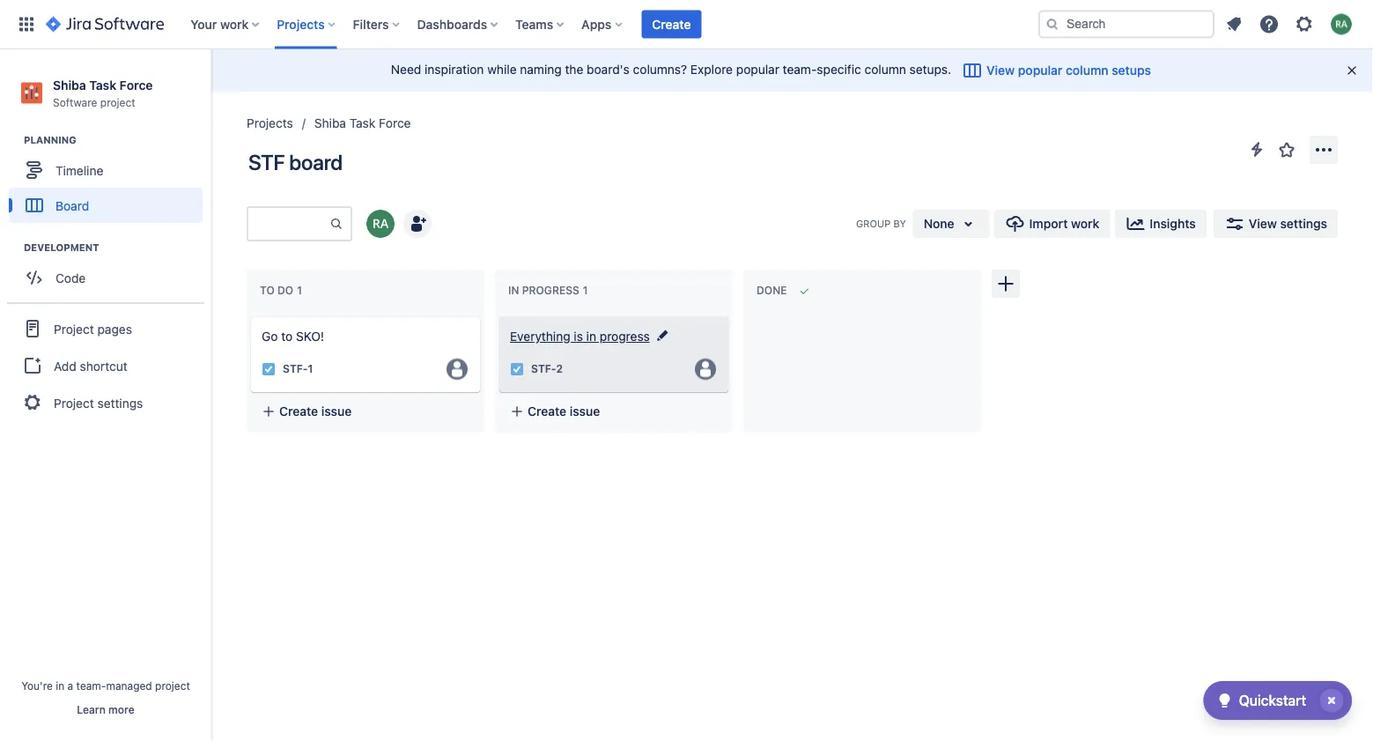 Task type: vqa. For each thing, say whether or not it's contained in the screenshot.
topmost Projects
yes



Task type: describe. For each thing, give the bounding box(es) containing it.
go
[[262, 329, 278, 344]]

planning image
[[3, 130, 24, 151]]

projects button
[[272, 10, 342, 38]]

issue for stf-2
[[570, 404, 600, 418]]

inspiration
[[425, 62, 484, 76]]

project pages link
[[7, 309, 204, 348]]

go to sko!
[[262, 329, 324, 344]]

learn more
[[77, 703, 135, 716]]

shiba task force software project
[[53, 78, 153, 108]]

create issue image
[[241, 305, 262, 326]]

Search field
[[1039, 10, 1215, 38]]

specific
[[817, 62, 862, 76]]

dismiss image
[[1346, 63, 1360, 78]]

notifications image
[[1224, 14, 1245, 35]]

teams
[[516, 17, 554, 31]]

0 horizontal spatial team-
[[76, 679, 106, 692]]

by
[[894, 218, 907, 229]]

create issue button for stf-1
[[251, 396, 480, 427]]

settings image
[[1295, 14, 1316, 35]]

managed
[[106, 679, 152, 692]]

timeline
[[56, 163, 103, 177]]

add shortcut
[[54, 359, 128, 373]]

edit summary image
[[652, 324, 673, 345]]

insights
[[1150, 216, 1197, 231]]

shiba for shiba task force
[[314, 116, 346, 130]]

0 horizontal spatial popular
[[737, 62, 780, 76]]

projects for projects popup button
[[277, 17, 325, 31]]

board link
[[9, 188, 203, 223]]

view for view popular column setups
[[987, 63, 1015, 78]]

quickstart button
[[1204, 681, 1353, 720]]

2
[[557, 363, 563, 375]]

task image for stf-1
[[262, 362, 276, 376]]

pages
[[97, 321, 132, 336]]

dashboards
[[417, 17, 487, 31]]

add people image
[[407, 213, 428, 234]]

stf- for 1
[[283, 363, 308, 375]]

sidebar navigation image
[[192, 71, 231, 106]]

import
[[1030, 216, 1069, 231]]

shortcut
[[80, 359, 128, 373]]

create button
[[642, 10, 702, 38]]

1 horizontal spatial in
[[587, 329, 597, 344]]

more
[[108, 703, 135, 716]]

task image for stf-2
[[510, 362, 524, 376]]

more image
[[1314, 139, 1335, 160]]

banner containing your work
[[0, 0, 1374, 49]]

timeline link
[[9, 153, 203, 188]]

your
[[191, 17, 217, 31]]

setups
[[1112, 63, 1152, 78]]

stf-1
[[283, 363, 313, 375]]

view settings button
[[1214, 210, 1339, 238]]

create issue for stf-1
[[279, 404, 352, 418]]

to do
[[260, 284, 294, 297]]

quickstart
[[1240, 692, 1307, 709]]

check image
[[1215, 690, 1236, 711]]

everything
[[510, 329, 571, 344]]

none
[[924, 216, 955, 231]]

import work link
[[995, 210, 1111, 238]]

view for view settings
[[1249, 216, 1278, 231]]

group containing project pages
[[7, 302, 204, 428]]

board's
[[587, 62, 630, 76]]

columns?
[[633, 62, 688, 76]]

code link
[[9, 260, 203, 295]]

none button
[[914, 210, 990, 238]]

issue for stf-1
[[321, 404, 352, 418]]

shiba task force
[[314, 116, 411, 130]]

to
[[260, 284, 275, 297]]

force for shiba task force software project
[[120, 78, 153, 92]]

development image
[[3, 237, 24, 258]]

while
[[488, 62, 517, 76]]

need
[[391, 62, 422, 76]]

filters
[[353, 17, 389, 31]]

done
[[757, 284, 787, 297]]

create inside primary element
[[652, 17, 691, 31]]

teams button
[[510, 10, 571, 38]]

create for in progress
[[528, 404, 567, 418]]

setups.
[[910, 62, 952, 76]]

group by
[[856, 218, 907, 229]]

planning
[[24, 135, 76, 146]]

stf- for 2
[[531, 363, 557, 375]]

stf-2
[[531, 363, 563, 375]]

apps
[[582, 17, 612, 31]]

planning group
[[9, 133, 211, 228]]

do
[[278, 284, 294, 297]]

1
[[308, 363, 313, 375]]

1 vertical spatial project
[[155, 679, 190, 692]]

sko!
[[296, 329, 324, 344]]

primary element
[[11, 0, 1039, 49]]

insights image
[[1126, 213, 1147, 234]]

progress
[[522, 284, 580, 297]]

group
[[856, 218, 891, 229]]

the
[[565, 62, 584, 76]]

import image
[[1005, 213, 1026, 234]]

dashboards button
[[412, 10, 505, 38]]

popular inside button
[[1019, 63, 1063, 78]]



Task type: locate. For each thing, give the bounding box(es) containing it.
0 vertical spatial force
[[120, 78, 153, 92]]

stf-2 link
[[531, 362, 563, 377]]

automations menu button icon image
[[1247, 139, 1268, 160]]

1 horizontal spatial task
[[350, 116, 376, 130]]

in right "is"
[[587, 329, 597, 344]]

view
[[987, 63, 1015, 78], [1249, 216, 1278, 231]]

0 horizontal spatial task image
[[262, 362, 276, 376]]

force left sidebar navigation image
[[120, 78, 153, 92]]

task
[[89, 78, 116, 92], [350, 116, 376, 130]]

create down stf-1 link
[[279, 404, 318, 418]]

learn
[[77, 703, 106, 716]]

1 horizontal spatial column
[[1066, 63, 1109, 78]]

force inside shiba task force link
[[379, 116, 411, 130]]

shiba up board
[[314, 116, 346, 130]]

work for import work
[[1072, 216, 1100, 231]]

project up add
[[54, 321, 94, 336]]

task inside shiba task force link
[[350, 116, 376, 130]]

stf-1 link
[[283, 362, 313, 377]]

create for to do
[[279, 404, 318, 418]]

work right the import
[[1072, 216, 1100, 231]]

force
[[120, 78, 153, 92], [379, 116, 411, 130]]

popular down search icon on the top right of the page
[[1019, 63, 1063, 78]]

shiba up software
[[53, 78, 86, 92]]

to
[[281, 329, 293, 344]]

shiba inside shiba task force software project
[[53, 78, 86, 92]]

projects
[[277, 17, 325, 31], [247, 116, 293, 130]]

task inside shiba task force software project
[[89, 78, 116, 92]]

projects link
[[247, 113, 293, 134]]

shiba inside shiba task force link
[[314, 116, 346, 130]]

1 vertical spatial force
[[379, 116, 411, 130]]

popular right explore
[[737, 62, 780, 76]]

unassigned image for stf-1
[[447, 359, 468, 380]]

unassigned image
[[447, 359, 468, 380], [695, 359, 716, 380]]

2 unassigned image from the left
[[695, 359, 716, 380]]

work inside dropdown button
[[220, 17, 249, 31]]

development
[[24, 242, 99, 254]]

0 vertical spatial view
[[987, 63, 1015, 78]]

1 horizontal spatial view
[[1249, 216, 1278, 231]]

need inspiration while naming the board's columns? explore popular team-specific column setups.
[[391, 62, 952, 76]]

2 task image from the left
[[510, 362, 524, 376]]

in progress
[[508, 284, 580, 297]]

1 horizontal spatial stf-
[[531, 363, 557, 375]]

in
[[587, 329, 597, 344], [56, 679, 65, 692]]

1 vertical spatial project
[[54, 396, 94, 410]]

projects up stf
[[247, 116, 293, 130]]

stf-
[[283, 363, 308, 375], [531, 363, 557, 375]]

appswitcher icon image
[[16, 14, 37, 35]]

settings down add shortcut button
[[97, 396, 143, 410]]

view right the setups.
[[987, 63, 1015, 78]]

is
[[574, 329, 583, 344]]

in left a
[[56, 679, 65, 692]]

0 vertical spatial team-
[[783, 62, 817, 76]]

issue
[[321, 404, 352, 418], [570, 404, 600, 418]]

project for project pages
[[54, 321, 94, 336]]

0 horizontal spatial column
[[865, 62, 907, 76]]

0 horizontal spatial create issue button
[[251, 396, 480, 427]]

task for shiba task force software project
[[89, 78, 116, 92]]

0 horizontal spatial create
[[279, 404, 318, 418]]

jira software image
[[46, 14, 164, 35], [46, 14, 164, 35]]

work
[[220, 17, 249, 31], [1072, 216, 1100, 231]]

banner
[[0, 0, 1374, 49]]

your profile and settings image
[[1332, 14, 1353, 35]]

project right managed
[[155, 679, 190, 692]]

settings for project settings
[[97, 396, 143, 410]]

1 horizontal spatial create issue
[[528, 404, 600, 418]]

1 vertical spatial shiba
[[314, 116, 346, 130]]

create issue button down 1
[[251, 396, 480, 427]]

settings inside project settings link
[[97, 396, 143, 410]]

column inside button
[[1066, 63, 1109, 78]]

ruby anderson image
[[367, 210, 395, 238]]

task image left stf-1 link
[[262, 362, 276, 376]]

1 vertical spatial work
[[1072, 216, 1100, 231]]

0 horizontal spatial shiba
[[53, 78, 86, 92]]

0 vertical spatial settings
[[1281, 216, 1328, 231]]

unassigned image for stf-2
[[695, 359, 716, 380]]

settings for view settings
[[1281, 216, 1328, 231]]

1 stf- from the left
[[283, 363, 308, 375]]

apps button
[[577, 10, 630, 38]]

stf- down go to sko!
[[283, 363, 308, 375]]

shiba
[[53, 78, 86, 92], [314, 116, 346, 130]]

board
[[289, 150, 343, 174]]

2 stf- from the left
[[531, 363, 557, 375]]

create up need inspiration while naming the board's columns? explore popular team-specific column setups.
[[652, 17, 691, 31]]

1 horizontal spatial work
[[1072, 216, 1100, 231]]

1 horizontal spatial project
[[155, 679, 190, 692]]

group
[[7, 302, 204, 428]]

settings
[[1281, 216, 1328, 231], [97, 396, 143, 410]]

0 horizontal spatial project
[[100, 96, 135, 108]]

1 vertical spatial in
[[56, 679, 65, 692]]

1 horizontal spatial task image
[[510, 362, 524, 376]]

search image
[[1046, 17, 1060, 31]]

insights button
[[1115, 210, 1207, 238]]

create down stf-2 link
[[528, 404, 567, 418]]

2 create issue button from the left
[[500, 396, 729, 427]]

add shortcut button
[[7, 348, 204, 384]]

create issue button down 2
[[500, 396, 729, 427]]

0 vertical spatial shiba
[[53, 78, 86, 92]]

you're in a team-managed project
[[21, 679, 190, 692]]

1 vertical spatial team-
[[76, 679, 106, 692]]

create issue image
[[489, 305, 510, 326]]

dismiss quickstart image
[[1318, 687, 1347, 715]]

stf- down everything
[[531, 363, 557, 375]]

a
[[68, 679, 73, 692]]

settings down star stf board image
[[1281, 216, 1328, 231]]

1 create issue from the left
[[279, 404, 352, 418]]

naming
[[520, 62, 562, 76]]

1 vertical spatial task
[[350, 116, 376, 130]]

filters button
[[348, 10, 407, 38]]

2 project from the top
[[54, 396, 94, 410]]

view settings
[[1249, 216, 1328, 231]]

0 horizontal spatial unassigned image
[[447, 359, 468, 380]]

2 issue from the left
[[570, 404, 600, 418]]

project for project settings
[[54, 396, 94, 410]]

project inside shiba task force software project
[[100, 96, 135, 108]]

board
[[56, 198, 89, 213]]

software
[[53, 96, 97, 108]]

projects left filters on the left
[[277, 17, 325, 31]]

create issue
[[279, 404, 352, 418], [528, 404, 600, 418]]

task image left stf-2 link
[[510, 362, 524, 376]]

1 task image from the left
[[262, 362, 276, 376]]

force down need
[[379, 116, 411, 130]]

create issue down 1
[[279, 404, 352, 418]]

project pages
[[54, 321, 132, 336]]

1 horizontal spatial popular
[[1019, 63, 1063, 78]]

0 vertical spatial in
[[587, 329, 597, 344]]

project
[[54, 321, 94, 336], [54, 396, 94, 410]]

in
[[508, 284, 519, 297]]

1 vertical spatial view
[[1249, 216, 1278, 231]]

1 unassigned image from the left
[[447, 359, 468, 380]]

in progress element
[[508, 284, 592, 297]]

star stf board image
[[1277, 139, 1298, 160]]

projects inside popup button
[[277, 17, 325, 31]]

0 horizontal spatial task
[[89, 78, 116, 92]]

issue down sko!
[[321, 404, 352, 418]]

force inside shiba task force software project
[[120, 78, 153, 92]]

1 horizontal spatial issue
[[570, 404, 600, 418]]

work right your in the left of the page
[[220, 17, 249, 31]]

create issue down 2
[[528, 404, 600, 418]]

0 horizontal spatial issue
[[321, 404, 352, 418]]

work for your work
[[220, 17, 249, 31]]

0 horizontal spatial in
[[56, 679, 65, 692]]

0 vertical spatial projects
[[277, 17, 325, 31]]

import work
[[1030, 216, 1100, 231]]

2 horizontal spatial create
[[652, 17, 691, 31]]

popular
[[737, 62, 780, 76], [1019, 63, 1063, 78]]

task image
[[262, 362, 276, 376], [510, 362, 524, 376]]

0 vertical spatial task
[[89, 78, 116, 92]]

projects for projects link
[[247, 116, 293, 130]]

explore
[[691, 62, 733, 76]]

column left setups
[[1066, 63, 1109, 78]]

shiba for shiba task force software project
[[53, 78, 86, 92]]

1 project from the top
[[54, 321, 94, 336]]

progress
[[600, 329, 650, 344]]

shiba task force link
[[314, 113, 411, 134]]

project
[[100, 96, 135, 108], [155, 679, 190, 692]]

0 horizontal spatial work
[[220, 17, 249, 31]]

0 horizontal spatial create issue
[[279, 404, 352, 418]]

1 vertical spatial settings
[[97, 396, 143, 410]]

project settings link
[[7, 384, 204, 422]]

project down add
[[54, 396, 94, 410]]

1 vertical spatial projects
[[247, 116, 293, 130]]

1 horizontal spatial shiba
[[314, 116, 346, 130]]

1 horizontal spatial team-
[[783, 62, 817, 76]]

0 vertical spatial project
[[100, 96, 135, 108]]

1 horizontal spatial force
[[379, 116, 411, 130]]

settings inside view settings button
[[1281, 216, 1328, 231]]

create column image
[[996, 273, 1017, 294]]

1 horizontal spatial create issue button
[[500, 396, 729, 427]]

0 horizontal spatial stf-
[[283, 363, 308, 375]]

column left the setups.
[[865, 62, 907, 76]]

your work button
[[185, 10, 266, 38]]

view popular column setups
[[987, 63, 1152, 78]]

0 horizontal spatial view
[[987, 63, 1015, 78]]

you're
[[21, 679, 53, 692]]

stf board
[[249, 150, 343, 174]]

task for shiba task force
[[350, 116, 376, 130]]

0 vertical spatial project
[[54, 321, 94, 336]]

2 create issue from the left
[[528, 404, 600, 418]]

team-
[[783, 62, 817, 76], [76, 679, 106, 692]]

to do element
[[260, 284, 306, 297]]

1 create issue button from the left
[[251, 396, 480, 427]]

project settings
[[54, 396, 143, 410]]

1 horizontal spatial unassigned image
[[695, 359, 716, 380]]

stf
[[249, 150, 285, 174]]

project right software
[[100, 96, 135, 108]]

1 issue from the left
[[321, 404, 352, 418]]

development group
[[9, 241, 211, 301]]

add
[[54, 359, 76, 373]]

everything is in progress
[[510, 329, 650, 344]]

0 vertical spatial work
[[220, 17, 249, 31]]

view popular column setups button
[[952, 56, 1162, 85]]

code
[[56, 270, 86, 285]]

create issue for stf-2
[[528, 404, 600, 418]]

view down automations menu button icon
[[1249, 216, 1278, 231]]

0 horizontal spatial force
[[120, 78, 153, 92]]

1 horizontal spatial settings
[[1281, 216, 1328, 231]]

your work
[[191, 17, 249, 31]]

column
[[865, 62, 907, 76], [1066, 63, 1109, 78]]

learn more button
[[77, 702, 135, 716]]

1 horizontal spatial create
[[528, 404, 567, 418]]

help image
[[1259, 14, 1280, 35]]

0 horizontal spatial settings
[[97, 396, 143, 410]]

force for shiba task force
[[379, 116, 411, 130]]

create issue button for stf-2
[[500, 396, 729, 427]]

issue down everything is in progress
[[570, 404, 600, 418]]

create
[[652, 17, 691, 31], [279, 404, 318, 418], [528, 404, 567, 418]]



